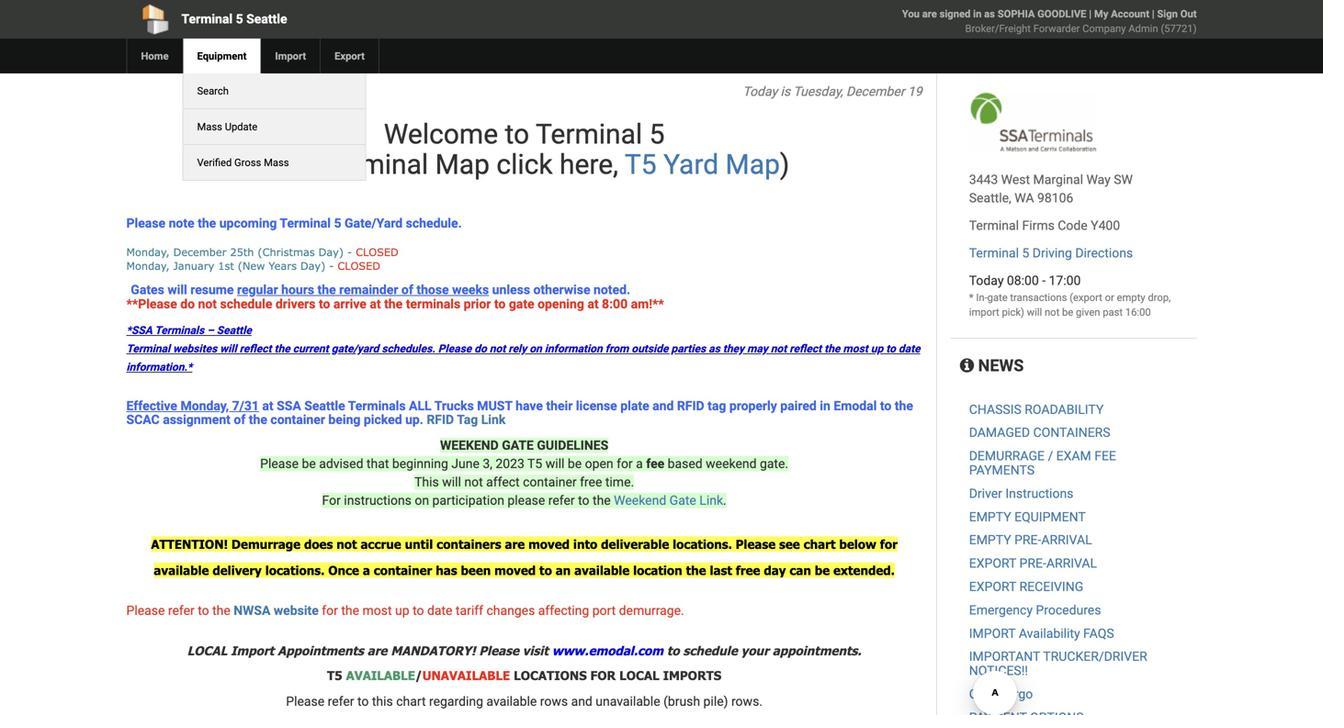 Task type: vqa. For each thing, say whether or not it's contained in the screenshot.
1st 'Step' from the top of the page
no



Task type: locate. For each thing, give the bounding box(es) containing it.
an
[[556, 563, 571, 578]]

container inside at ssa seattle terminals all trucks must have their license plate and rfid tag properly paired in emodal to the scac assignment of the container being picked up.
[[271, 413, 325, 428]]

0 vertical spatial refer
[[548, 493, 575, 509]]

import link
[[260, 39, 320, 74]]

0 vertical spatial container
[[271, 413, 325, 428]]

not down transactions
[[1045, 306, 1060, 318]]

import down nwsa at the left bottom of the page
[[231, 644, 274, 659]]

on inside *ssa terminals – seattle terminal websites will reflect the current gate/yard schedules. please do not rely on information from outside parties as they may not reflect the most up to date information.*
[[529, 343, 542, 355]]

free left day
[[736, 563, 760, 578]]

0 horizontal spatial gate
[[509, 297, 534, 312]]

0 horizontal spatial for
[[322, 604, 338, 619]]

1 vertical spatial t5
[[527, 457, 542, 472]]

free inside 'weekend gate guidelines please be advised that beginning june 3, 2023 t5 will be open for a fee based weekend gate. this will not affect container free time. for instructions on participation please refer to the weekend gate link .'
[[580, 475, 602, 490]]

welcome to terminal 5 (for terminal map click here, t5 yard map )
[[259, 118, 790, 181]]

west
[[1001, 172, 1030, 187]]

gate.
[[760, 457, 788, 472]]

are down the please
[[505, 537, 525, 552]]

1 horizontal spatial do
[[474, 343, 487, 355]]

last
[[710, 563, 732, 578]]

affect
[[486, 475, 520, 490]]

seattle right the ssa
[[304, 399, 345, 414]]

1 vertical spatial in
[[820, 399, 830, 414]]

1 vertical spatial mass
[[264, 157, 289, 169]]

1 vertical spatial do
[[474, 343, 487, 355]]

/ left exam in the right bottom of the page
[[1048, 449, 1053, 464]]

map left click
[[435, 148, 490, 181]]

today for today is tuesday, december 19
[[743, 84, 777, 99]]

1 vertical spatial a
[[363, 563, 370, 578]]

refer for please refer to the nwsa website for the most up to date tariff changes affecting port demurrage.
[[168, 604, 195, 619]]

t5 down the appointments
[[327, 668, 342, 684]]

1 horizontal spatial chart
[[804, 537, 836, 552]]

please
[[508, 493, 545, 509]]

today for today                                                                                                                                                                                                                                                                                                                                                                                                                                                                                                                                                                                                                                                                                                           08:00 - 17:00 * in-gate transactions (export or empty drop, import pick) will not be given past 16:00
[[969, 273, 1004, 289]]

december up january
[[173, 246, 226, 258]]

0 vertical spatial on
[[529, 343, 542, 355]]

1 horizontal spatial |
[[1152, 8, 1155, 20]]

1 horizontal spatial refer
[[328, 695, 354, 710]]

0 vertical spatial export
[[969, 556, 1016, 572]]

2 export from the top
[[969, 580, 1016, 595]]

terminals left "all"
[[348, 399, 406, 414]]

free inside attention! demurrage does not accrue until containers are moved into deliverable locations. please see chart below for available delivery locations. once a container has been moved to an available location the last free day can be extended.
[[736, 563, 760, 578]]

my account link
[[1094, 8, 1149, 20]]

0 vertical spatial do
[[180, 297, 195, 312]]

oog
[[969, 687, 996, 702]]

effective monday, 7/31
[[126, 399, 259, 414]]

please up "t5 available / unavailable locations for local imports"
[[479, 644, 519, 659]]

plate
[[620, 399, 649, 414]]

2 horizontal spatial -
[[1042, 273, 1046, 289]]

0 horizontal spatial locations.
[[265, 563, 325, 578]]

for inside attention! demurrage does not accrue until containers are moved into deliverable locations. please see chart below for available delivery locations. once a container has been moved to an available location the last free day can be extended.
[[880, 537, 898, 552]]

0 vertical spatial december
[[846, 84, 905, 99]]

not up –
[[198, 297, 217, 312]]

2 vertical spatial seattle
[[304, 399, 345, 414]]

refer inside 'weekend gate guidelines please be advised that beginning june 3, 2023 t5 will be open for a fee based weekend gate. this will not affect container free time. for instructions on participation please refer to the weekend gate link .'
[[548, 493, 575, 509]]

/ down mandatory!
[[415, 668, 422, 684]]

please down the ssa
[[260, 457, 299, 472]]

mass inside "link"
[[197, 121, 222, 133]]

0 horizontal spatial refer
[[168, 604, 195, 619]]

affecting
[[538, 604, 589, 619]]

container
[[271, 413, 325, 428], [523, 475, 577, 490], [374, 563, 432, 578]]

1 vertical spatial terminals
[[348, 399, 406, 414]]

most up available
[[363, 604, 392, 619]]

0 horizontal spatial a
[[363, 563, 370, 578]]

1 vertical spatial seattle
[[217, 324, 252, 337]]

are inside you are signed in as sophia goodlive | my account | sign out broker/freight forwarder company admin (57721)
[[922, 8, 937, 20]]

seattle
[[246, 11, 287, 27], [217, 324, 252, 337], [304, 399, 345, 414]]

welcome
[[384, 118, 498, 151]]

in inside you are signed in as sophia goodlive | my account | sign out broker/freight forwarder company admin (57721)
[[973, 8, 982, 20]]

december left '19'
[[846, 84, 905, 99]]

please down the appointments
[[286, 695, 325, 710]]

refer right the please
[[548, 493, 575, 509]]

1 horizontal spatial reflect
[[790, 343, 822, 355]]

please up day
[[736, 537, 776, 552]]

to inside *ssa terminals – seattle terminal websites will reflect the current gate/yard schedules. please do not rely on information from outside parties as they may not reflect the most up to date information.*
[[886, 343, 896, 355]]

seattle right –
[[217, 324, 252, 337]]

payments
[[969, 463, 1035, 478]]

2 horizontal spatial are
[[922, 8, 937, 20]]

past
[[1103, 306, 1123, 318]]

do left rely
[[474, 343, 487, 355]]

0 horizontal spatial free
[[580, 475, 602, 490]]

the down once at the bottom of page
[[341, 604, 359, 619]]

/
[[1048, 449, 1053, 464], [415, 668, 422, 684]]

1 reflect from the left
[[239, 343, 272, 355]]

1 vertical spatial empty
[[969, 533, 1011, 548]]

0 horizontal spatial most
[[363, 604, 392, 619]]

container left being
[[271, 413, 325, 428]]

moved up "an" at the left
[[528, 537, 570, 552]]

1 horizontal spatial and
[[652, 399, 674, 414]]

regular
[[237, 283, 278, 298]]

fee
[[646, 457, 665, 472]]

will down transactions
[[1027, 306, 1042, 318]]

on inside 'weekend gate guidelines please be advised that beginning june 3, 2023 t5 will be open for a fee based weekend gate. this will not affect container free time. for instructions on participation please refer to the weekend gate link .'
[[415, 493, 429, 509]]

t5 inside welcome to terminal 5 (for terminal map click here, t5 yard map )
[[625, 148, 657, 181]]

as left they
[[709, 343, 720, 355]]

seattle for terminal
[[246, 11, 287, 27]]

properly
[[729, 399, 777, 414]]

2 horizontal spatial t5
[[625, 148, 657, 181]]

monday,
[[126, 246, 170, 258], [126, 260, 170, 273], [181, 399, 229, 414]]

1 vertical spatial monday,
[[126, 260, 170, 273]]

0 vertical spatial terminals
[[155, 324, 204, 337]]

0 horizontal spatial mass
[[197, 121, 222, 133]]

january
[[173, 260, 214, 273]]

as
[[984, 8, 995, 20], [709, 343, 720, 355]]

please inside *ssa terminals – seattle terminal websites will reflect the current gate/yard schedules. please do not rely on information from outside parties as they may not reflect the most up to date information.*
[[438, 343, 472, 355]]

as up the broker/freight
[[984, 8, 995, 20]]

locations. down does
[[265, 563, 325, 578]]

local down delivery
[[187, 644, 227, 659]]

2 empty from the top
[[969, 533, 1011, 548]]

not inside attention! demurrage does not accrue until containers are moved into deliverable locations. please see chart below for available delivery locations. once a container has been moved to an available location the last free day can be extended.
[[337, 537, 357, 552]]

terminal 5 driving directions link
[[969, 246, 1133, 261]]

local up unavailable
[[619, 668, 659, 684]]

0 vertical spatial a
[[636, 457, 643, 472]]

of right assignment
[[234, 413, 246, 428]]

- inside today                                                                                                                                                                                                                                                                                                                                                                                                                                                                                                                                                                                                                                                                                                           08:00 - 17:00 * in-gate transactions (export or empty drop, import pick) will not be given past 16:00
[[1042, 273, 1046, 289]]

picked
[[364, 413, 402, 428]]

(57721)
[[1161, 23, 1197, 34]]

weekend
[[706, 457, 757, 472]]

code
[[1058, 218, 1088, 233]]

available down "t5 available / unavailable locations for local imports"
[[486, 695, 537, 710]]

link right gate
[[700, 493, 723, 509]]

you
[[902, 8, 920, 20]]

the down time.
[[593, 493, 611, 509]]

0 horizontal spatial at
[[262, 399, 273, 414]]

5 right 'here,'
[[649, 118, 665, 151]]

export up emergency
[[969, 580, 1016, 595]]

once
[[328, 563, 359, 578]]

8:00
[[602, 297, 628, 312]]

0 horizontal spatial december
[[173, 246, 226, 258]]

refer down attention!
[[168, 604, 195, 619]]

1 horizontal spatial gate
[[987, 292, 1008, 304]]

empty down empty equipment link
[[969, 533, 1011, 548]]

link inside 'weekend gate guidelines please be advised that beginning june 3, 2023 t5 will be open for a fee based weekend gate. this will not affect container free time. for instructions on participation please refer to the weekend gate link .'
[[700, 493, 723, 509]]

attention!
[[151, 537, 228, 552]]

1 export from the top
[[969, 556, 1016, 572]]

0 horizontal spatial container
[[271, 413, 325, 428]]

open
[[585, 457, 613, 472]]

3443
[[969, 172, 998, 187]]

mass update link
[[183, 109, 271, 144]]

chart right see at bottom
[[804, 537, 836, 552]]

be inside attention! demurrage does not accrue until containers are moved into deliverable locations. please see chart below for available delivery locations. once a container has been moved to an available location the last free day can be extended.
[[815, 563, 830, 578]]

for right below on the bottom right
[[880, 537, 898, 552]]

1 horizontal spatial most
[[843, 343, 868, 355]]

weekend
[[614, 493, 666, 509]]

in right paired
[[820, 399, 830, 414]]

1 horizontal spatial local
[[619, 668, 659, 684]]

schedule up imports at the bottom of the page
[[683, 644, 738, 659]]

0 vertical spatial schedule
[[220, 297, 272, 312]]

2 vertical spatial container
[[374, 563, 432, 578]]

rfid right up.
[[427, 413, 454, 428]]

not left rely
[[490, 343, 506, 355]]

rfid left tag
[[677, 399, 704, 414]]

tuesday,
[[793, 84, 843, 99]]

16:00
[[1125, 306, 1151, 318]]

1 horizontal spatial today
[[969, 273, 1004, 289]]

- up transactions
[[1042, 273, 1046, 289]]

at inside at ssa seattle terminals all trucks must have their license plate and rfid tag properly paired in emodal to the scac assignment of the container being picked up.
[[262, 399, 273, 414]]

1 horizontal spatial t5
[[527, 457, 542, 472]]

time.
[[605, 475, 634, 490]]

arrival up receiving
[[1046, 556, 1097, 572]]

0 horizontal spatial reflect
[[239, 343, 272, 355]]

1 vertical spatial closed
[[338, 260, 380, 273]]

empty down driver
[[969, 510, 1011, 525]]

import left the export link on the top left of the page
[[275, 50, 306, 62]]

in-
[[976, 292, 987, 304]]

1 vertical spatial arrival
[[1046, 556, 1097, 572]]

0 vertical spatial date
[[899, 343, 920, 355]]

faqs
[[1083, 626, 1114, 642]]

today                                                                                                                                                                                                                                                                                                                                                                                                                                                                                                                                                                                                                                                                                                           08:00 - 17:00 * in-gate transactions (export or empty drop, import pick) will not be given past 16:00
[[969, 273, 1171, 318]]

the right emodal
[[895, 399, 913, 414]]

gross
[[234, 157, 261, 169]]

- up arrive
[[329, 260, 334, 273]]

0 horizontal spatial schedule
[[220, 297, 272, 312]]

| left sign
[[1152, 8, 1155, 20]]

today inside today                                                                                                                                                                                                                                                                                                                                                                                                                                                                                                                                                                                                                                                                                                           08:00 - 17:00 * in-gate transactions (export or empty drop, import pick) will not be given past 16:00
[[969, 273, 1004, 289]]

at left 8:00
[[587, 297, 599, 312]]

1 horizontal spatial mass
[[264, 157, 289, 169]]

until
[[405, 537, 433, 552]]

the up emodal
[[824, 343, 840, 355]]

schedule inside gates will resume regular hours the remainder of those weeks unless otherwise noted. **please do not schedule drivers to arrive at the terminals prior to gate opening at 8:00 am!**
[[220, 297, 272, 312]]

at left the ssa
[[262, 399, 273, 414]]

t5 yard map link
[[625, 148, 780, 181]]

0 vertical spatial closed
[[356, 246, 399, 258]]

schedule down "(new" on the left top
[[220, 297, 272, 312]]

opening
[[538, 297, 584, 312]]

to inside welcome to terminal 5 (for terminal map click here, t5 yard map )
[[505, 118, 529, 151]]

container down until
[[374, 563, 432, 578]]

0 vertical spatial today
[[743, 84, 777, 99]]

nwsa
[[234, 604, 271, 619]]

upcoming
[[219, 216, 277, 231]]

will down january
[[168, 283, 187, 298]]

demurrage.
[[619, 604, 684, 619]]

moved right been at the bottom left
[[494, 563, 536, 578]]

the right note
[[198, 216, 216, 231]]

search
[[197, 85, 229, 97]]

of inside gates will resume regular hours the remainder of those weeks unless otherwise noted. **please do not schedule drivers to arrive at the terminals prior to gate opening at 8:00 am!**
[[401, 283, 413, 298]]

1 vertical spatial chart
[[396, 695, 426, 710]]

2 vertical spatial for
[[322, 604, 338, 619]]

1 horizontal spatial in
[[973, 8, 982, 20]]

0 horizontal spatial available
[[154, 563, 209, 578]]

your
[[741, 644, 769, 659]]

rows.
[[731, 695, 763, 710]]

up inside *ssa terminals – seattle terminal websites will reflect the current gate/yard schedules. please do not rely on information from outside parties as they may not reflect the most up to date information.*
[[871, 343, 883, 355]]

tag
[[457, 413, 478, 428]]

for up time.
[[617, 457, 633, 472]]

emodal
[[834, 399, 877, 414]]

seattle inside at ssa seattle terminals all trucks must have their license plate and rfid tag properly paired in emodal to the scac assignment of the container being picked up.
[[304, 399, 345, 414]]

0 horizontal spatial terminals
[[155, 324, 204, 337]]

do right **please
[[180, 297, 195, 312]]

arrival
[[1041, 533, 1092, 548], [1046, 556, 1097, 572]]

1 vertical spatial for
[[880, 537, 898, 552]]

day) right (christmas
[[319, 246, 344, 258]]

0 vertical spatial import
[[275, 50, 306, 62]]

map
[[435, 148, 490, 181], [725, 148, 780, 181]]

info circle image
[[960, 357, 974, 374]]

will inside today                                                                                                                                                                                                                                                                                                                                                                                                                                                                                                                                                                                                                                                                                                           08:00 - 17:00 * in-gate transactions (export or empty drop, import pick) will not be given past 16:00
[[1027, 306, 1042, 318]]

and
[[652, 399, 674, 414], [571, 695, 592, 710]]

arrival down the equipment
[[1041, 533, 1092, 548]]

at ssa seattle terminals all trucks must have their license plate and rfid tag properly paired in emodal to the scac assignment of the container being picked up.
[[126, 399, 913, 428]]

rows
[[540, 695, 568, 710]]

are
[[922, 8, 937, 20], [505, 537, 525, 552], [367, 644, 387, 659]]

19
[[908, 84, 922, 99]]

reflect left current
[[239, 343, 272, 355]]

0 vertical spatial are
[[922, 8, 937, 20]]

will right websites
[[220, 343, 237, 355]]

0 horizontal spatial are
[[367, 644, 387, 659]]

1 vertical spatial moved
[[494, 563, 536, 578]]

1 horizontal spatial free
[[736, 563, 760, 578]]

gate up import
[[987, 292, 1008, 304]]

1 vertical spatial pre-
[[1020, 556, 1046, 572]]

rfid inside at ssa seattle terminals all trucks must have their license plate and rfid tag properly paired in emodal to the scac assignment of the container being picked up.
[[677, 399, 704, 414]]

0 vertical spatial chart
[[804, 537, 836, 552]]

transactions
[[1010, 292, 1067, 304]]

and right plate
[[652, 399, 674, 414]]

0 vertical spatial link
[[481, 413, 506, 428]]

0 horizontal spatial of
[[234, 413, 246, 428]]

and right rows
[[571, 695, 592, 710]]

at
[[370, 297, 381, 312], [587, 297, 599, 312], [262, 399, 273, 414]]

rely
[[508, 343, 527, 355]]

1 vertical spatial link
[[700, 493, 723, 509]]

drivers
[[276, 297, 316, 312]]

equipment
[[1014, 510, 1086, 525]]

seattle inside *ssa terminals – seattle terminal websites will reflect the current gate/yard schedules. please do not rely on information from outside parties as they may not reflect the most up to date information.*
[[217, 324, 252, 337]]

1 vertical spatial today
[[969, 273, 1004, 289]]

link right tag
[[481, 413, 506, 428]]

- down gate/yard
[[347, 246, 352, 258]]

1 vertical spatial refer
[[168, 604, 195, 619]]

gates
[[131, 283, 164, 298]]

1st
[[218, 260, 234, 273]]

their
[[546, 399, 573, 414]]

1 horizontal spatial are
[[505, 537, 525, 552]]

containers
[[1033, 426, 1111, 441]]

please
[[126, 216, 165, 231], [438, 343, 472, 355], [260, 457, 299, 472], [736, 537, 776, 552], [126, 604, 165, 619], [479, 644, 519, 659], [286, 695, 325, 710]]

terminals
[[155, 324, 204, 337], [348, 399, 406, 414]]

2 vertical spatial -
[[1042, 273, 1046, 289]]

for inside 'weekend gate guidelines please be advised that beginning june 3, 2023 t5 will be open for a fee based weekend gate. this will not affect container free time. for instructions on participation please refer to the weekend gate link .'
[[617, 457, 633, 472]]

available down attention!
[[154, 563, 209, 578]]

notices!!
[[969, 664, 1028, 679]]

be right "can"
[[815, 563, 830, 578]]

1 vertical spatial of
[[234, 413, 246, 428]]

terminal inside *ssa terminals – seattle terminal websites will reflect the current gate/yard schedules. please do not rely on information from outside parties as they may not reflect the most up to date information.*
[[126, 343, 170, 355]]

of left 'those'
[[401, 283, 413, 298]]

container inside 'weekend gate guidelines please be advised that beginning june 3, 2023 t5 will be open for a fee based weekend gate. this will not affect container free time. for instructions on participation please refer to the weekend gate link .'
[[523, 475, 577, 490]]

1 horizontal spatial for
[[617, 457, 633, 472]]

day)
[[319, 246, 344, 258], [300, 260, 326, 273]]

1 vertical spatial as
[[709, 343, 720, 355]]

on right rely
[[529, 343, 542, 355]]

in inside at ssa seattle terminals all trucks must have their license plate and rfid tag properly paired in emodal to the scac assignment of the container being picked up.
[[820, 399, 830, 414]]

0 horizontal spatial |
[[1089, 8, 1092, 20]]

do inside *ssa terminals – seattle terminal websites will reflect the current gate/yard schedules. please do not rely on information from outside parties as they may not reflect the most up to date information.*
[[474, 343, 487, 355]]

to inside attention! demurrage does not accrue until containers are moved into deliverable locations. please see chart below for available delivery locations. once a container has been moved to an available location the last free day can be extended.
[[539, 563, 552, 578]]

containers
[[437, 537, 501, 552]]

a left fee
[[636, 457, 643, 472]]

up up emodal
[[871, 343, 883, 355]]

98106
[[1037, 191, 1073, 206]]

0 horizontal spatial on
[[415, 493, 429, 509]]

available
[[346, 668, 415, 684]]

be left given
[[1062, 306, 1073, 318]]

1 horizontal spatial up
[[871, 343, 883, 355]]

pre- down empty equipment link
[[1014, 533, 1041, 548]]

wa
[[1015, 191, 1034, 206]]

imports
[[663, 668, 722, 684]]

0 vertical spatial empty
[[969, 510, 1011, 525]]

a right once at the bottom of page
[[363, 563, 370, 578]]

available down into
[[574, 563, 630, 578]]

export link
[[320, 39, 378, 74]]

0 vertical spatial local
[[187, 644, 227, 659]]

0 vertical spatial day)
[[319, 246, 344, 258]]

of inside at ssa seattle terminals all trucks must have their license plate and rfid tag properly paired in emodal to the scac assignment of the container being picked up.
[[234, 413, 246, 428]]

beginning
[[392, 457, 448, 472]]

closed down gate/yard
[[356, 246, 399, 258]]

up up mandatory!
[[395, 604, 409, 619]]

for right website
[[322, 604, 338, 619]]

in right signed
[[973, 8, 982, 20]]

2 | from the left
[[1152, 8, 1155, 20]]

day) up hours
[[300, 260, 326, 273]]

1 horizontal spatial -
[[347, 246, 352, 258]]

the left last
[[686, 563, 706, 578]]

empty
[[1117, 292, 1145, 304]]

please left note
[[126, 216, 165, 231]]

2 horizontal spatial for
[[880, 537, 898, 552]]

damaged containers link
[[969, 426, 1111, 441]]

be inside today                                                                                                                                                                                                                                                                                                                                                                                                                                                                                                                                                                                                                                                                                                           08:00 - 17:00 * in-gate transactions (export or empty drop, import pick) will not be given past 16:00
[[1062, 306, 1073, 318]]

pre- down the empty pre-arrival link
[[1020, 556, 1046, 572]]

1 horizontal spatial of
[[401, 283, 413, 298]]

participation
[[432, 493, 504, 509]]

to inside at ssa seattle terminals all trucks must have their license plate and rfid tag properly paired in emodal to the scac assignment of the container being picked up.
[[880, 399, 892, 414]]

1 horizontal spatial a
[[636, 457, 643, 472]]

on
[[529, 343, 542, 355], [415, 493, 429, 509]]

not right may
[[771, 343, 787, 355]]

and inside at ssa seattle terminals all trucks must have their license plate and rfid tag properly paired in emodal to the scac assignment of the container being picked up.
[[652, 399, 674, 414]]

export
[[335, 50, 365, 62]]

1 vertical spatial schedule
[[683, 644, 738, 659]]

license
[[576, 399, 617, 414]]

0 vertical spatial up
[[871, 343, 883, 355]]

seattle up import link
[[246, 11, 287, 27]]

1 vertical spatial import
[[231, 644, 274, 659]]

chart right "this"
[[396, 695, 426, 710]]

|
[[1089, 8, 1092, 20], [1152, 8, 1155, 20]]



Task type: describe. For each thing, give the bounding box(es) containing it.
gate
[[670, 493, 696, 509]]

has
[[436, 563, 457, 578]]

are inside attention! demurrage does not accrue until containers are moved into deliverable locations. please see chart below for available delivery locations. once a container has been moved to an available location the last free day can be extended.
[[505, 537, 525, 552]]

not inside gates will resume regular hours the remainder of those weeks unless otherwise noted. **please do not schedule drivers to arrive at the terminals prior to gate opening at 8:00 am!**
[[198, 297, 217, 312]]

will down guidelines
[[546, 457, 565, 472]]

1 map from the left
[[435, 148, 490, 181]]

weeks
[[452, 283, 489, 298]]

2 horizontal spatial available
[[574, 563, 630, 578]]

that
[[367, 457, 389, 472]]

firms
[[1022, 218, 1055, 233]]

1 empty from the top
[[969, 510, 1011, 525]]

5 left driving
[[1022, 246, 1029, 261]]

the inside attention! demurrage does not accrue until containers are moved into deliverable locations. please see chart below for available delivery locations. once a container has been moved to an available location the last free day can be extended.
[[686, 563, 706, 578]]

unavailable
[[422, 668, 510, 684]]

seattle,
[[969, 191, 1011, 206]]

the inside 'weekend gate guidelines please be advised that beginning june 3, 2023 t5 will be open for a fee based weekend gate. this will not affect container free time. for instructions on participation please refer to the weekend gate link .'
[[593, 493, 611, 509]]

2 map from the left
[[725, 148, 780, 181]]

the left current
[[274, 343, 290, 355]]

receiving
[[1020, 580, 1084, 595]]

container inside attention! demurrage does not accrue until containers are moved into deliverable locations. please see chart below for available delivery locations. once a container has been moved to an available location the last free day can be extended.
[[374, 563, 432, 578]]

availability
[[1019, 626, 1080, 642]]

to inside 'weekend gate guidelines please be advised that beginning june 3, 2023 t5 will be open for a fee based weekend gate. this will not affect container free time. for instructions on participation please refer to the weekend gate link .'
[[578, 493, 589, 509]]

please inside 'weekend gate guidelines please be advised that beginning june 3, 2023 t5 will be open for a fee based weekend gate. this will not affect container free time. for instructions on participation please refer to the weekend gate link .'
[[260, 457, 299, 472]]

current
[[293, 343, 329, 355]]

below
[[839, 537, 876, 552]]

1 | from the left
[[1089, 8, 1092, 20]]

/ inside chassis roadability damaged containers demurrage / exam fee payments driver instructions empty equipment empty pre-arrival export pre-arrival export receiving emergency procedures import availability faqs important trucker/driver notices!! oog cargo
[[1048, 449, 1053, 464]]

for
[[590, 668, 616, 684]]

demurrage
[[969, 449, 1045, 464]]

y400
[[1091, 218, 1120, 233]]

gate/yard
[[331, 343, 379, 355]]

do inside gates will resume regular hours the remainder of those weeks unless otherwise noted. **please do not schedule drivers to arrive at the terminals prior to gate opening at 8:00 am!**
[[180, 297, 195, 312]]

1 horizontal spatial schedule
[[683, 644, 738, 659]]

0 vertical spatial pre-
[[1014, 533, 1041, 548]]

export pre-arrival link
[[969, 556, 1097, 572]]

schedules.
[[382, 343, 435, 355]]

procedures
[[1036, 603, 1101, 618]]

1 vertical spatial local
[[619, 668, 659, 684]]

t5 inside 'weekend gate guidelines please be advised that beginning june 3, 2023 t5 will be open for a fee based weekend gate. this will not affect container free time. for instructions on participation please refer to the weekend gate link .'
[[527, 457, 542, 472]]

equipment link
[[182, 39, 260, 74]]

out
[[1180, 8, 1197, 20]]

1 horizontal spatial locations.
[[673, 537, 732, 552]]

0 vertical spatial monday,
[[126, 246, 170, 258]]

demurrage
[[231, 537, 300, 552]]

based
[[668, 457, 703, 472]]

outside
[[632, 343, 668, 355]]

5 up equipment
[[236, 11, 243, 27]]

rfid tag link link
[[427, 413, 509, 428]]

forwarder
[[1033, 23, 1080, 34]]

gate/yard
[[345, 216, 403, 231]]

tariff
[[456, 604, 483, 619]]

pick)
[[1002, 306, 1024, 318]]

nwsa website link
[[234, 604, 319, 619]]

will down june
[[442, 475, 461, 490]]

driver
[[969, 486, 1002, 502]]

most inside *ssa terminals – seattle terminal websites will reflect the current gate/yard schedules. please do not rely on information from outside parties as they may not reflect the most up to date information.*
[[843, 343, 868, 355]]

important
[[969, 650, 1040, 665]]

seattle for at
[[304, 399, 345, 414]]

please inside attention! demurrage does not accrue until containers are moved into deliverable locations. please see chart below for available delivery locations. once a container has been moved to an available location the last free day can be extended.
[[736, 537, 776, 552]]

remainder
[[339, 283, 398, 298]]

broker/freight
[[965, 23, 1031, 34]]

trucks
[[434, 399, 474, 414]]

7/31
[[232, 399, 259, 414]]

1 vertical spatial locations.
[[265, 563, 325, 578]]

0 horizontal spatial date
[[427, 604, 452, 619]]

verified
[[197, 157, 232, 169]]

terminal firms code y400
[[969, 218, 1120, 233]]

refer for please refer to this chart regarding available rows and unavailable (brush pile) rows.
[[328, 695, 354, 710]]

driving
[[1033, 246, 1072, 261]]

terminals
[[406, 297, 461, 312]]

schedule.
[[406, 216, 462, 231]]

pile)
[[703, 695, 728, 710]]

the left "terminals"
[[384, 297, 403, 312]]

1 vertical spatial /
[[415, 668, 422, 684]]

they
[[723, 343, 744, 355]]

fee
[[1095, 449, 1116, 464]]

1 horizontal spatial at
[[370, 297, 381, 312]]

(new
[[238, 260, 265, 273]]

information.*
[[126, 361, 192, 374]]

(brush
[[663, 695, 700, 710]]

parties
[[671, 343, 706, 355]]

terminal 5 driving directions
[[969, 246, 1133, 261]]

5 inside welcome to terminal 5 (for terminal map click here, t5 yard map )
[[649, 118, 665, 151]]

local import appointments are mandatory! please visit www.emodal.com to schedule your appointments.
[[187, 644, 861, 659]]

rfid tag link
[[427, 413, 509, 428]]

driver instructions link
[[969, 486, 1074, 502]]

website
[[274, 604, 319, 619]]

terminal 5 seattle
[[181, 11, 287, 27]]

the left the ssa
[[249, 413, 267, 428]]

0 horizontal spatial rfid
[[427, 413, 454, 428]]

a inside 'weekend gate guidelines please be advised that beginning june 3, 2023 t5 will be open for a fee based weekend gate. this will not affect container free time. for instructions on participation please refer to the weekend gate link .'
[[636, 457, 643, 472]]

terminals inside *ssa terminals – seattle terminal websites will reflect the current gate/yard schedules. please do not rely on information from outside parties as they may not reflect the most up to date information.*
[[155, 324, 204, 337]]

chart inside attention! demurrage does not accrue until containers are moved into deliverable locations. please see chart below for available delivery locations. once a container has been moved to an available location the last free day can be extended.
[[804, 537, 836, 552]]

roadability
[[1025, 402, 1104, 417]]

1 vertical spatial day)
[[300, 260, 326, 273]]

1 horizontal spatial import
[[275, 50, 306, 62]]

1 horizontal spatial available
[[486, 695, 537, 710]]

yard
[[663, 148, 719, 181]]

0 horizontal spatial local
[[187, 644, 227, 659]]

2 reflect from the left
[[790, 343, 822, 355]]

please note the upcoming terminal 5 gate/yard schedule.
[[126, 216, 462, 231]]

0 vertical spatial arrival
[[1041, 533, 1092, 548]]

gate inside gates will resume regular hours the remainder of those weeks unless otherwise noted. **please do not schedule drivers to arrive at the terminals prior to gate opening at 8:00 am!**
[[509, 297, 534, 312]]

signed
[[940, 8, 971, 20]]

will inside *ssa terminals – seattle terminal websites will reflect the current gate/yard schedules. please do not rely on information from outside parties as they may not reflect the most up to date information.*
[[220, 343, 237, 355]]

the right hours
[[317, 283, 336, 298]]

5 left gate/yard
[[334, 216, 341, 231]]

terminal inside terminal 5 seattle link
[[181, 11, 233, 27]]

way
[[1086, 172, 1111, 187]]

terminal 5 seattle link
[[126, 0, 556, 39]]

being
[[328, 413, 361, 428]]

a inside attention! demurrage does not accrue until containers are moved into deliverable locations. please see chart below for available delivery locations. once a container has been moved to an available location the last free day can be extended.
[[363, 563, 370, 578]]

not inside today                                                                                                                                                                                                                                                                                                                                                                                                                                                                                                                                                                                                                                                                                                           08:00 - 17:00 * in-gate transactions (export or empty drop, import pick) will not be given past 16:00
[[1045, 306, 1060, 318]]

terminals inside at ssa seattle terminals all trucks must have their license plate and rfid tag properly paired in emodal to the scac assignment of the container being picked up.
[[348, 399, 406, 414]]

emergency
[[969, 603, 1033, 618]]

*ssa
[[126, 324, 152, 337]]

june
[[451, 457, 480, 472]]

17:00
[[1049, 273, 1081, 289]]

0 vertical spatial -
[[347, 246, 352, 258]]

directions
[[1075, 246, 1133, 261]]

regarding
[[429, 695, 483, 710]]

will inside gates will resume regular hours the remainder of those weeks unless otherwise noted. **please do not schedule drivers to arrive at the terminals prior to gate opening at 8:00 am!**
[[168, 283, 187, 298]]

this
[[414, 475, 439, 490]]

date inside *ssa terminals – seattle terminal websites will reflect the current gate/yard schedules. please do not rely on information from outside parties as they may not reflect the most up to date information.*
[[899, 343, 920, 355]]

not inside 'weekend gate guidelines please be advised that beginning june 3, 2023 t5 will be open for a fee based weekend gate. this will not affect container free time. for instructions on participation please refer to the weekend gate link .'
[[464, 475, 483, 490]]

unless
[[492, 283, 530, 298]]

0 horizontal spatial and
[[571, 695, 592, 710]]

gate inside today                                                                                                                                                                                                                                                                                                                                                                                                                                                                                                                                                                                                                                                                                                           08:00 - 17:00 * in-gate transactions (export or empty drop, import pick) will not be given past 16:00
[[987, 292, 1008, 304]]

the left nwsa at the left bottom of the page
[[212, 604, 230, 619]]

or
[[1105, 292, 1114, 304]]

as inside *ssa terminals – seattle terminal websites will reflect the current gate/yard schedules. please do not rely on information from outside parties as they may not reflect the most up to date information.*
[[709, 343, 720, 355]]

up.
[[405, 413, 423, 428]]

2 vertical spatial are
[[367, 644, 387, 659]]

please refer to the nwsa website for the most up to date tariff changes affecting port demurrage.
[[126, 604, 684, 619]]

be left advised
[[302, 457, 316, 472]]

update
[[225, 121, 257, 133]]

noted.
[[594, 283, 630, 298]]

home link
[[126, 39, 182, 74]]

december inside monday, december 25th (christmas day) - closed monday, january 1st (new years day) - closed
[[173, 246, 226, 258]]

2 horizontal spatial at
[[587, 297, 599, 312]]

instructions
[[1006, 486, 1074, 502]]

mandatory!
[[391, 644, 476, 659]]

2 vertical spatial monday,
[[181, 399, 229, 414]]

1 vertical spatial -
[[329, 260, 334, 273]]

be down guidelines
[[568, 457, 582, 472]]

0 horizontal spatial t5
[[327, 668, 342, 684]]

information
[[545, 343, 602, 355]]

terminal 5 seattle image
[[969, 92, 1097, 153]]

damaged
[[969, 426, 1030, 441]]

weekend gate guidelines please be advised that beginning june 3, 2023 t5 will be open for a fee based weekend gate. this will not affect container free time. for instructions on participation please refer to the weekend gate link .
[[260, 438, 788, 509]]

0 vertical spatial moved
[[528, 537, 570, 552]]

1 vertical spatial up
[[395, 604, 409, 619]]

day
[[764, 563, 786, 578]]

into
[[573, 537, 597, 552]]

1 vertical spatial most
[[363, 604, 392, 619]]

import availability faqs link
[[969, 626, 1114, 642]]

appointments.
[[773, 644, 861, 659]]

please down attention!
[[126, 604, 165, 619]]

verified gross mass link
[[183, 145, 303, 180]]

equipment
[[197, 50, 247, 62]]

as inside you are signed in as sophia goodlive | my account | sign out broker/freight forwarder company admin (57721)
[[984, 8, 995, 20]]



